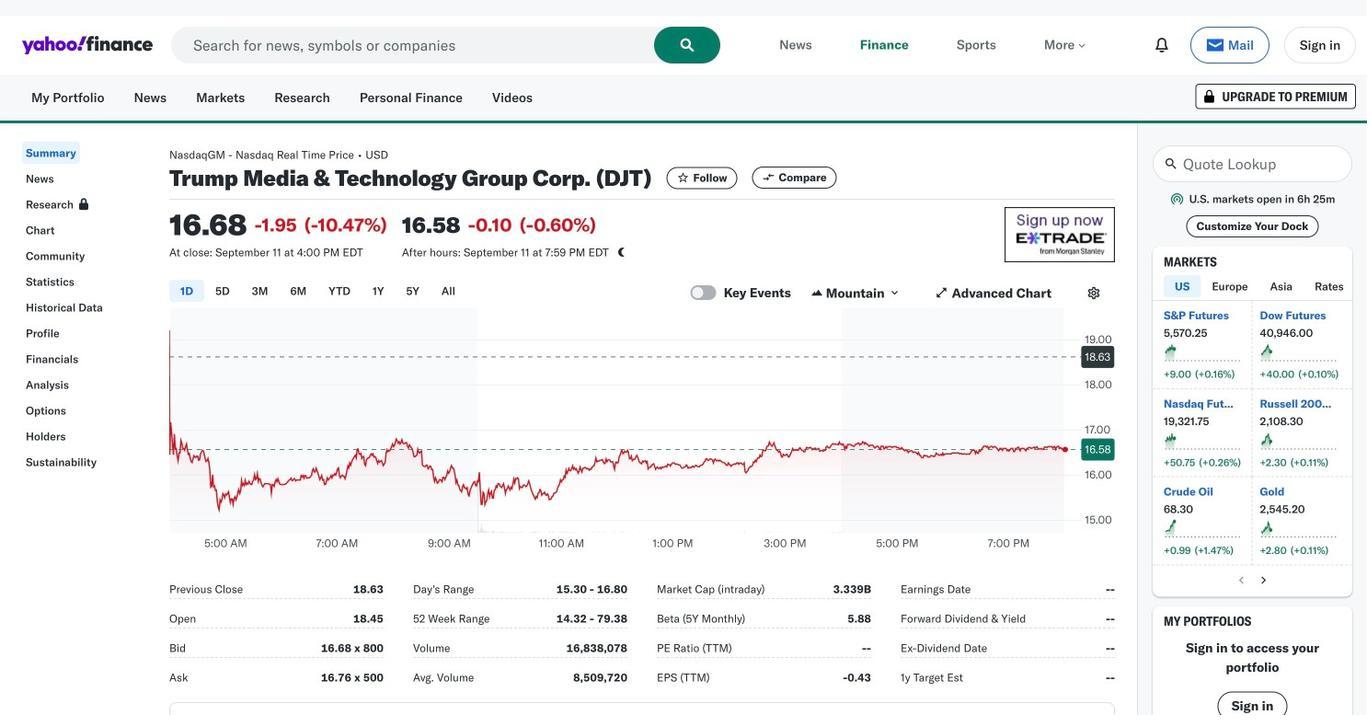 Task type: vqa. For each thing, say whether or not it's contained in the screenshot.
search field
yes



Task type: locate. For each thing, give the bounding box(es) containing it.
advertisement element
[[1005, 207, 1115, 262]]

djt navigation menubar menu bar
[[0, 138, 147, 473]]

Quote Lookup text field
[[1153, 145, 1353, 182]]

tab list
[[1164, 275, 1368, 300], [169, 277, 691, 307]]

None checkbox
[[691, 285, 717, 300]]

None search field
[[171, 27, 721, 64], [1153, 145, 1353, 182], [171, 27, 721, 64]]

Search for news, symbols or companies text field
[[171, 27, 721, 64]]

toolbar
[[1147, 27, 1357, 64]]



Task type: describe. For each thing, give the bounding box(es) containing it.
search image
[[680, 38, 695, 52]]

0 horizontal spatial tab list
[[169, 277, 691, 307]]

1 horizontal spatial tab list
[[1164, 275, 1368, 300]]

none search field quote lookup
[[1153, 145, 1353, 182]]

prev image
[[1235, 573, 1249, 587]]



